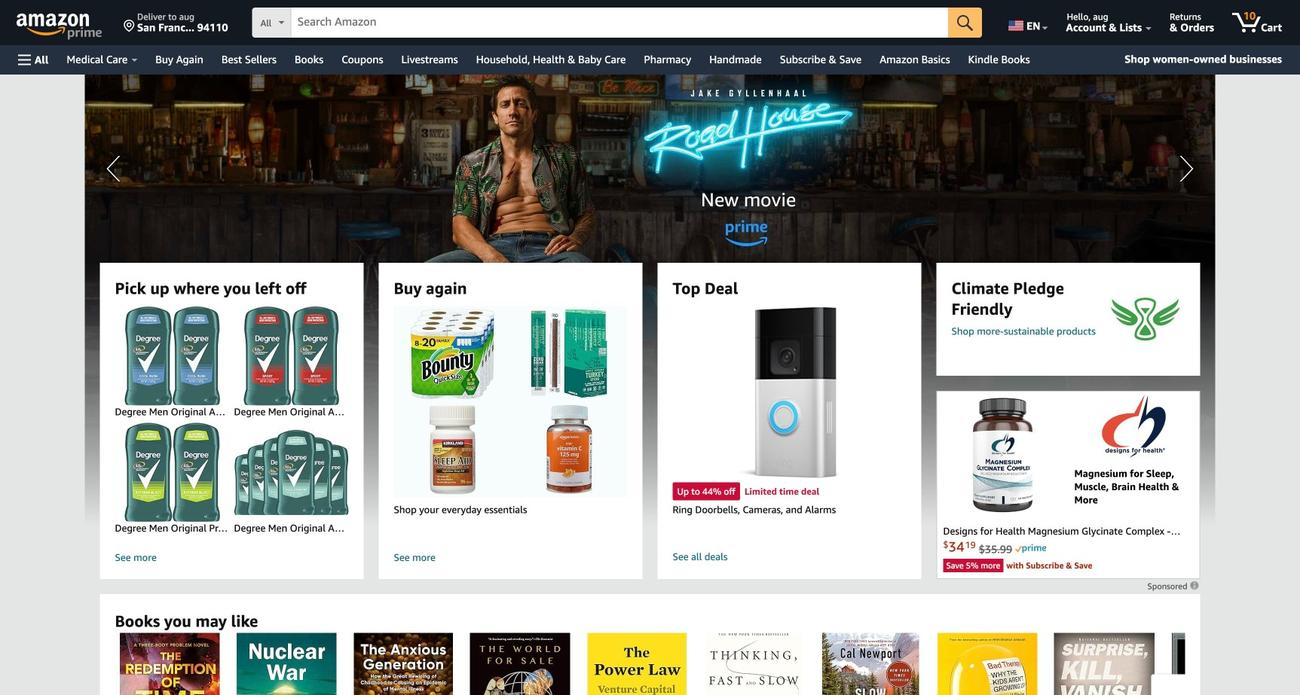 Task type: locate. For each thing, give the bounding box(es) containing it.
none search field inside the navigation navigation
[[252, 8, 982, 39]]

redemption of time (the three-body problem series, 4) image
[[120, 634, 220, 696]]

degree men original antiperspirant deodorant for men, pack of 2, 48-hour sweat and odor protection, sport 2.7 oz image
[[234, 306, 349, 406]]

the new primal lightly peppered turkey sticks, keto, gluten free healthy snacks, sugar free low carb high protein, jerky meat image
[[531, 309, 607, 399]]

navigation navigation
[[0, 0, 1300, 75]]

bounty quick size paper towels, white, 8 family rolls = 20 regular rolls image
[[411, 309, 494, 399]]

main content
[[0, 75, 1300, 696]]

the lessons of history image
[[1172, 634, 1270, 696]]

None submit
[[948, 8, 982, 38]]

Search Amazon text field
[[291, 8, 948, 37]]

nuclear war: a scenario image
[[237, 634, 336, 696]]

the anxious generation: how the great rewiring of childhood is causing an epidemic of mental illness image
[[354, 634, 453, 696]]

list
[[115, 634, 1300, 696]]

thinking, fast and slow image
[[705, 634, 802, 696]]

climate pledge friendly, shop more-sustainable products image
[[1108, 281, 1185, 359]]

degree men original protection antiperspirant deodorant 48-hour sweat & odor protection extreme blast antiperspirant for... image
[[115, 423, 230, 522]]

None search field
[[252, 8, 982, 39]]

amazon basics kids' vitamin c 125mg gummies, orange, 60 count, immune health, 2 month supply (previously solimo) image
[[545, 405, 593, 495]]



Task type: describe. For each thing, give the bounding box(es) containing it.
bad therapy: why the kids aren't growing up image
[[938, 634, 1037, 696]]

ring doorbells, cameras, and alarms image
[[740, 306, 840, 480]]

the power law: venture capital and the making of the new future image
[[587, 634, 687, 696]]

none submit inside search box
[[948, 8, 982, 38]]

amazon image
[[17, 14, 90, 36]]

slow productivity: the lost art of accomplishment without burnout image
[[822, 634, 919, 696]]

degree men original antiperspirant deodorant for men, pack of 2, 48-hour sweat and odor protection, cool rush 2.7 oz image
[[115, 306, 230, 406]]

watch original movie road house with prime now on prime video. image
[[85, 75, 1216, 527]]

the world for sale: money, power, and the traders who barter the earth's resources image
[[470, 634, 570, 696]]

kirkland signature sleep aid doxylamine succinate 25 mg x tabs (53201812) no flavor 96 count, packaging may vary image
[[429, 405, 475, 495]]

surprise, kill, vanish: the secret history of cia paramilitary armies, operators, and assassins image
[[1054, 634, 1155, 696]]

degree men original antiperspirant deodorant for men, pack of 6, 48-hour sweat and odor protection, cool comfort 2.7 oz image
[[234, 423, 349, 522]]



Task type: vqa. For each thing, say whether or not it's contained in the screenshot.
FIRST AND LAST NAME text box
no



